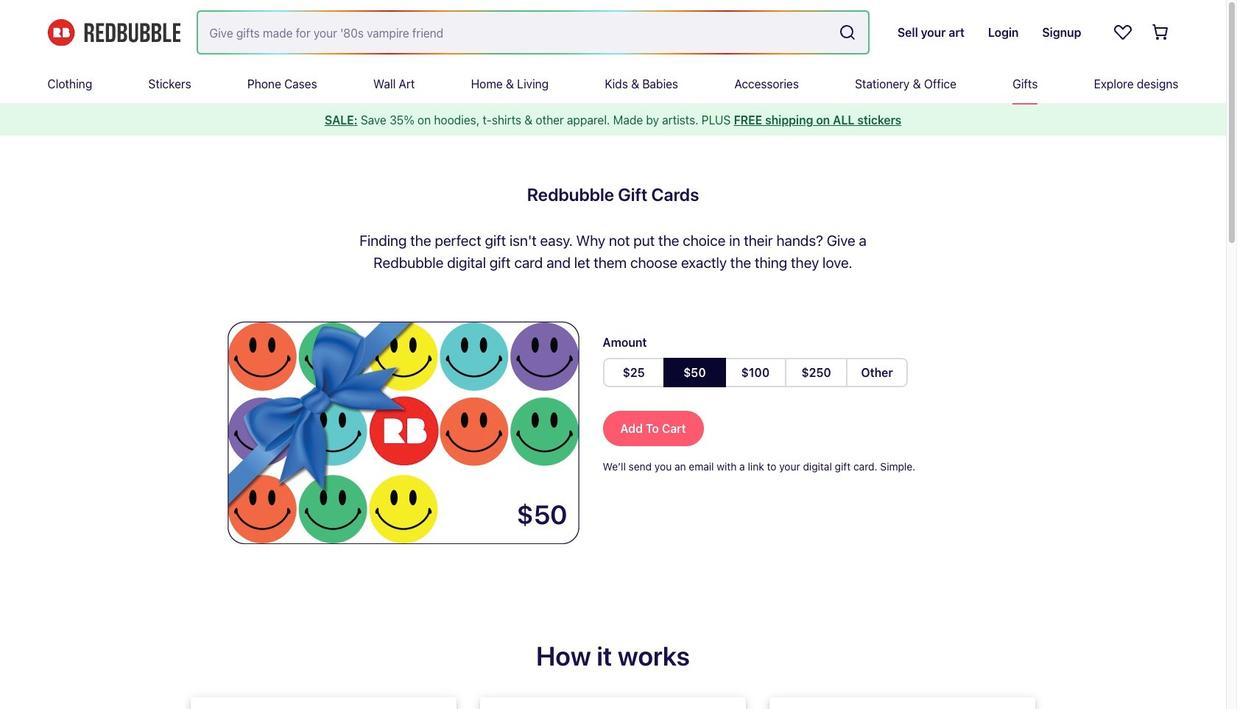 Task type: locate. For each thing, give the bounding box(es) containing it.
None field
[[198, 12, 868, 53]]

7 menu item from the left
[[734, 65, 799, 103]]

None radio
[[603, 358, 665, 387], [664, 358, 726, 387], [724, 358, 787, 387], [785, 358, 848, 387], [846, 358, 908, 387], [603, 358, 665, 387], [664, 358, 726, 387], [724, 358, 787, 387], [785, 358, 848, 387], [846, 358, 908, 387]]

3 menu item from the left
[[247, 65, 317, 103]]

10 menu item from the left
[[1094, 65, 1179, 103]]

2 menu item from the left
[[148, 65, 191, 103]]

[object object] option group
[[603, 358, 908, 387]]

menu item
[[48, 65, 92, 103], [148, 65, 191, 103], [247, 65, 317, 103], [373, 65, 415, 103], [471, 65, 549, 103], [605, 65, 678, 103], [734, 65, 799, 103], [855, 65, 957, 103], [1013, 65, 1038, 103], [1094, 65, 1179, 103]]

gift card image
[[226, 321, 579, 544]]

menu bar
[[48, 65, 1179, 103]]

$50, [object object] element
[[664, 358, 726, 387]]

9 menu item from the left
[[1013, 65, 1038, 103]]



Task type: vqa. For each thing, say whether or not it's contained in the screenshot.
field
yes



Task type: describe. For each thing, give the bounding box(es) containing it.
8 menu item from the left
[[855, 65, 957, 103]]

5 menu item from the left
[[471, 65, 549, 103]]

4 menu item from the left
[[373, 65, 415, 103]]

6 menu item from the left
[[605, 65, 678, 103]]

Search term search field
[[198, 12, 833, 53]]

1 menu item from the left
[[48, 65, 92, 103]]



